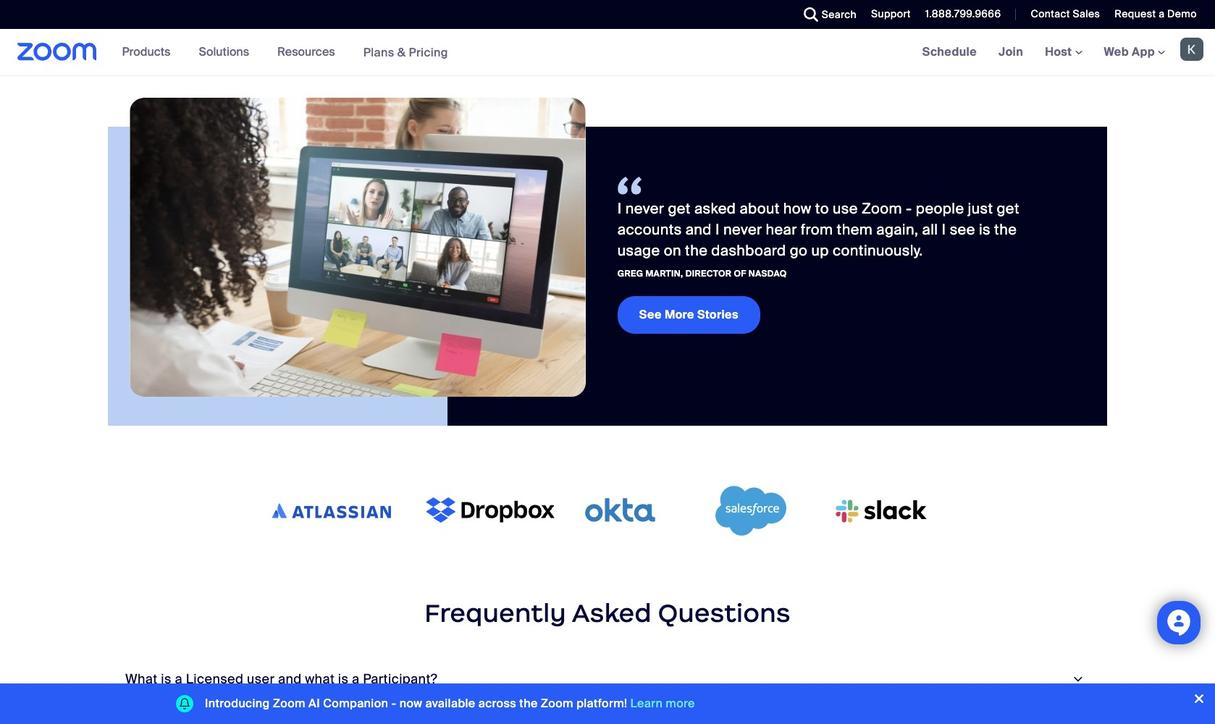 Task type: describe. For each thing, give the bounding box(es) containing it.
across
[[479, 696, 517, 711]]

what
[[125, 671, 158, 688]]

asked
[[572, 598, 652, 629]]

sales
[[1073, 7, 1101, 20]]

all
[[923, 220, 939, 239]]

platform!
[[577, 696, 628, 711]]

join
[[999, 44, 1024, 59]]

1 get from the left
[[668, 199, 691, 218]]

2 vertical spatial the
[[520, 696, 538, 711]]

right image
[[1068, 673, 1088, 686]]

request a demo
[[1115, 7, 1198, 20]]

1 vertical spatial never
[[724, 220, 762, 239]]

of
[[734, 268, 747, 279]]

what is a licensed user and what is a participant? button
[[108, 658, 1108, 702]]

plans & pricing
[[363, 45, 448, 60]]

user
[[247, 671, 275, 688]]

products
[[122, 44, 171, 59]]

on
[[664, 241, 682, 260]]

use
[[833, 199, 858, 218]]

up
[[812, 241, 829, 260]]

licensed
[[186, 671, 244, 688]]

continuously.
[[833, 241, 923, 260]]

0 vertical spatial the
[[995, 220, 1017, 239]]

ai
[[309, 696, 320, 711]]

hear
[[766, 220, 797, 239]]

participant?
[[363, 671, 438, 688]]

0 horizontal spatial never
[[626, 199, 665, 218]]

contact sales
[[1031, 7, 1101, 20]]

available
[[426, 696, 476, 711]]

about
[[740, 199, 780, 218]]

host button
[[1046, 44, 1083, 59]]

go
[[790, 241, 808, 260]]

- inside i never get asked about how to use zoom - people just get accounts and i never hear from them again, all i see is the usage on the dashboard go up continuously.
[[906, 199, 913, 218]]

schedule link
[[912, 29, 988, 75]]

dashboard
[[712, 241, 786, 260]]

1 horizontal spatial zoom
[[541, 696, 574, 711]]

accounts
[[618, 220, 682, 239]]

support
[[872, 7, 911, 20]]

meetings navigation
[[912, 29, 1216, 76]]

from
[[801, 220, 833, 239]]

see more stories link
[[618, 296, 761, 334]]

see
[[950, 220, 976, 239]]

now
[[400, 696, 423, 711]]

web app
[[1104, 44, 1155, 59]]

0 horizontal spatial a
[[175, 671, 183, 688]]

1 horizontal spatial i
[[716, 220, 720, 239]]

companion
[[323, 696, 389, 711]]

0 horizontal spatial zoom
[[273, 696, 306, 711]]

director
[[686, 268, 732, 279]]

more
[[666, 696, 695, 711]]

zoom inside i never get asked about how to use zoom - people just get accounts and i never hear from them again, all i see is the usage on the dashboard go up continuously.
[[862, 199, 903, 218]]

nasdaq
[[749, 268, 787, 279]]

schedule
[[923, 44, 977, 59]]

products button
[[122, 29, 177, 75]]

0 horizontal spatial i
[[618, 199, 622, 218]]

them
[[837, 220, 873, 239]]

banner containing products
[[0, 29, 1216, 76]]

zoom virtual meeting software image
[[130, 98, 586, 397]]

what is a licensed user and what is a participant?
[[125, 671, 438, 688]]



Task type: vqa. For each thing, say whether or not it's contained in the screenshot.
PRODUCTS 'dropdown button'
yes



Task type: locate. For each thing, give the bounding box(es) containing it.
banner
[[0, 29, 1216, 76]]

to
[[816, 199, 829, 218]]

frequently
[[425, 598, 567, 629]]

zoom left ai
[[273, 696, 306, 711]]

the
[[995, 220, 1017, 239], [685, 241, 708, 260], [520, 696, 538, 711]]

the right across
[[520, 696, 538, 711]]

usage
[[618, 241, 660, 260]]

stories
[[698, 307, 739, 322]]

plans
[[363, 45, 395, 60]]

i
[[618, 199, 622, 218], [716, 220, 720, 239], [942, 220, 947, 239]]

request
[[1115, 7, 1157, 20]]

just
[[968, 199, 994, 218]]

people
[[916, 199, 965, 218]]

support link
[[861, 0, 915, 29], [872, 7, 911, 20]]

zoom logo image
[[17, 43, 97, 61]]

never up dashboard
[[724, 220, 762, 239]]

product information navigation
[[111, 29, 459, 76]]

see
[[640, 307, 662, 322]]

i up accounts
[[618, 199, 622, 218]]

1 horizontal spatial -
[[906, 199, 913, 218]]

never
[[626, 199, 665, 218], [724, 220, 762, 239]]

zoom
[[862, 199, 903, 218], [273, 696, 306, 711], [541, 696, 574, 711]]

martin,
[[646, 268, 684, 279]]

a
[[1159, 7, 1165, 20], [175, 671, 183, 688], [352, 671, 360, 688]]

profile picture image
[[1181, 38, 1204, 61]]

demo
[[1168, 7, 1198, 20]]

search
[[822, 8, 857, 21]]

and down asked
[[686, 220, 712, 239]]

the right on
[[685, 241, 708, 260]]

1 horizontal spatial get
[[997, 199, 1020, 218]]

- up again, on the right top of the page
[[906, 199, 913, 218]]

1 horizontal spatial is
[[338, 671, 349, 688]]

get
[[668, 199, 691, 218], [997, 199, 1020, 218]]

a left licensed
[[175, 671, 183, 688]]

zoom up again, on the right top of the page
[[862, 199, 903, 218]]

is inside i never get asked about how to use zoom - people just get accounts and i never hear from them again, all i see is the usage on the dashboard go up continuously.
[[979, 220, 991, 239]]

greg
[[618, 268, 644, 279]]

- left now
[[392, 696, 397, 711]]

0 horizontal spatial get
[[668, 199, 691, 218]]

contact sales link
[[1020, 0, 1104, 29], [1031, 7, 1101, 20]]

and
[[686, 220, 712, 239], [278, 671, 302, 688]]

0 horizontal spatial is
[[161, 671, 172, 688]]

solutions
[[199, 44, 249, 59]]

contact
[[1031, 7, 1071, 20]]

2 horizontal spatial i
[[942, 220, 947, 239]]

a left demo
[[1159, 7, 1165, 20]]

2 horizontal spatial is
[[979, 220, 991, 239]]

1 vertical spatial the
[[685, 241, 708, 260]]

i right all
[[942, 220, 947, 239]]

greg martin, director of nasdaq
[[618, 268, 787, 279]]

1 horizontal spatial never
[[724, 220, 762, 239]]

&
[[398, 45, 406, 60]]

0 vertical spatial never
[[626, 199, 665, 218]]

get left asked
[[668, 199, 691, 218]]

solutions button
[[199, 29, 256, 75]]

what
[[305, 671, 335, 688]]

0 vertical spatial -
[[906, 199, 913, 218]]

plans & pricing link
[[363, 45, 448, 60], [363, 45, 448, 60]]

more
[[665, 307, 695, 322]]

1.888.799.9666
[[926, 7, 1002, 20]]

1 horizontal spatial the
[[685, 241, 708, 260]]

learn more link
[[631, 696, 695, 711]]

2 horizontal spatial a
[[1159, 7, 1165, 20]]

join link
[[988, 29, 1035, 75]]

zoom left platform!
[[541, 696, 574, 711]]

how
[[784, 199, 812, 218]]

request a demo link
[[1104, 0, 1216, 29], [1115, 7, 1198, 20]]

1 vertical spatial and
[[278, 671, 302, 688]]

app
[[1132, 44, 1155, 59]]

i down asked
[[716, 220, 720, 239]]

introducing zoom ai companion - now available across the zoom platform! learn more
[[205, 696, 695, 711]]

1 horizontal spatial a
[[352, 671, 360, 688]]

web app button
[[1104, 44, 1166, 59]]

get right just
[[997, 199, 1020, 218]]

i never get asked about how to use zoom - people just get accounts and i never hear from them again, all i see is the usage on the dashboard go up continuously.
[[618, 199, 1020, 260]]

host
[[1046, 44, 1075, 59]]

0 horizontal spatial -
[[392, 696, 397, 711]]

pricing
[[409, 45, 448, 60]]

1 horizontal spatial and
[[686, 220, 712, 239]]

2 horizontal spatial the
[[995, 220, 1017, 239]]

and inside dropdown button
[[278, 671, 302, 688]]

-
[[906, 199, 913, 218], [392, 696, 397, 711]]

web
[[1104, 44, 1129, 59]]

learn
[[631, 696, 663, 711]]

0 horizontal spatial and
[[278, 671, 302, 688]]

the right see at the top of the page
[[995, 220, 1017, 239]]

asked
[[695, 199, 736, 218]]

0 horizontal spatial the
[[520, 696, 538, 711]]

introducing
[[205, 696, 270, 711]]

1 vertical spatial -
[[392, 696, 397, 711]]

0 vertical spatial and
[[686, 220, 712, 239]]

questions
[[658, 598, 791, 629]]

and inside i never get asked about how to use zoom - people just get accounts and i never hear from them again, all i see is the usage on the dashboard go up continuously.
[[686, 220, 712, 239]]

2 horizontal spatial zoom
[[862, 199, 903, 218]]

is
[[979, 220, 991, 239], [161, 671, 172, 688], [338, 671, 349, 688]]

again,
[[877, 220, 919, 239]]

frequently asked questions
[[425, 598, 791, 629]]

see more stories
[[640, 307, 739, 322]]

resources button
[[278, 29, 342, 75]]

never up accounts
[[626, 199, 665, 218]]

a up companion
[[352, 671, 360, 688]]

and right user at left bottom
[[278, 671, 302, 688]]

resources
[[278, 44, 335, 59]]

search button
[[793, 0, 861, 29]]

2 get from the left
[[997, 199, 1020, 218]]

1.888.799.9666 button
[[915, 0, 1005, 29], [926, 7, 1002, 20]]

what is a licensed user and what is a participant? tab list
[[108, 658, 1108, 724]]



